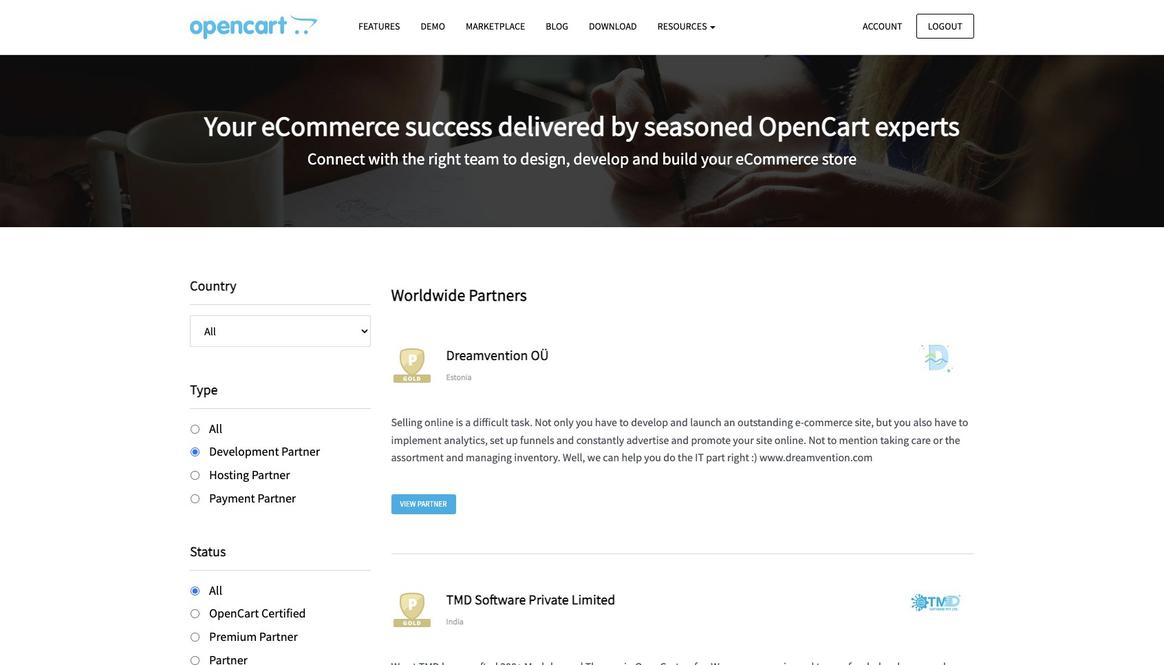 Task type: describe. For each thing, give the bounding box(es) containing it.
outstanding
[[738, 415, 793, 429]]

partner for premium partner
[[259, 629, 298, 645]]

difficult
[[473, 415, 509, 429]]

view partner link
[[391, 494, 456, 514]]

india
[[446, 616, 464, 626]]

managing
[[466, 451, 512, 464]]

worldwide
[[391, 284, 466, 306]]

partners
[[469, 284, 527, 306]]

opencart - partners image
[[190, 14, 317, 39]]

build
[[663, 148, 698, 169]]

part
[[707, 451, 726, 464]]

success
[[406, 109, 493, 143]]

up
[[506, 433, 518, 447]]

task.
[[511, 415, 533, 429]]

logout
[[929, 20, 963, 32]]

premium partner
[[209, 629, 298, 645]]

payment
[[209, 490, 255, 506]]

all for type
[[209, 420, 222, 436]]

advertise
[[627, 433, 669, 447]]

selling
[[391, 415, 423, 429]]

your
[[205, 109, 256, 143]]

opencart certified image for dreamvention oü
[[391, 345, 433, 386]]

worldwide partners
[[391, 284, 527, 306]]

2 have from the left
[[935, 415, 957, 429]]

1 vertical spatial the
[[946, 433, 961, 447]]

blog link
[[536, 14, 579, 39]]

country
[[190, 276, 237, 294]]

download
[[589, 20, 637, 32]]

partner for payment partner
[[258, 490, 296, 506]]

demo
[[421, 20, 445, 32]]

status
[[190, 542, 226, 560]]

tmd software private limited image
[[899, 589, 975, 617]]

to up advertise
[[620, 415, 629, 429]]

:)
[[752, 451, 758, 464]]

dreamvention oü image
[[899, 345, 975, 373]]

resources
[[658, 20, 709, 32]]

marketplace link
[[456, 14, 536, 39]]

hosting
[[209, 467, 249, 483]]

to inside your ecommerce success delivered by seasoned opencart experts connect with the right team to design, develop and build your ecommerce store
[[503, 148, 517, 169]]

partner for development partner
[[282, 444, 320, 459]]

site,
[[855, 415, 874, 429]]

account
[[863, 20, 903, 32]]

1 horizontal spatial the
[[678, 451, 693, 464]]

online.
[[775, 433, 807, 447]]

dreamvention
[[446, 346, 528, 364]]

0 horizontal spatial not
[[535, 415, 552, 429]]

payment partner
[[209, 490, 296, 506]]

only
[[554, 415, 574, 429]]

blog
[[546, 20, 569, 32]]

help
[[622, 451, 642, 464]]

with
[[369, 148, 399, 169]]

develop inside selling online is a difficult task. not only you have to develop and launch an outstanding e-commerce site, but you also have to implement analytics, set up funnels and constantly advertise and promote your site online. not to mention taking care or the assortment and managing inventory. well, we can help you do the it part right :) www.dreamvention.com
[[631, 415, 669, 429]]

commerce
[[805, 415, 853, 429]]

opencart certified image for tmd software private limited
[[391, 589, 433, 631]]

your inside selling online is a difficult task. not only you have to develop and launch an outstanding e-commerce site, but you also have to implement analytics, set up funnels and constantly advertise and promote your site online. not to mention taking care or the assortment and managing inventory. well, we can help you do the it part right :) www.dreamvention.com
[[733, 433, 754, 447]]

inventory.
[[514, 451, 561, 464]]

view partner
[[400, 499, 447, 509]]

0 horizontal spatial ecommerce
[[261, 109, 400, 143]]

demo link
[[411, 14, 456, 39]]

development partner
[[209, 444, 320, 459]]

or
[[934, 433, 944, 447]]

care
[[912, 433, 932, 447]]

do
[[664, 451, 676, 464]]

store
[[823, 148, 857, 169]]

private
[[529, 591, 569, 608]]

1 horizontal spatial not
[[809, 433, 826, 447]]

all for status
[[209, 582, 222, 598]]

and down analytics,
[[446, 451, 464, 464]]

implement
[[391, 433, 442, 447]]

constantly
[[577, 433, 625, 447]]

logout link
[[917, 13, 975, 38]]

taking
[[881, 433, 910, 447]]

experts
[[876, 109, 960, 143]]



Task type: locate. For each thing, give the bounding box(es) containing it.
1 horizontal spatial develop
[[631, 415, 669, 429]]

view
[[400, 499, 416, 509]]

0 horizontal spatial have
[[595, 415, 618, 429]]

opencart certified image
[[391, 345, 433, 386], [391, 589, 433, 631]]

0 vertical spatial opencart
[[759, 109, 870, 143]]

download link
[[579, 14, 648, 39]]

marketplace
[[466, 20, 526, 32]]

by
[[611, 109, 639, 143]]

can
[[603, 451, 620, 464]]

develop up advertise
[[631, 415, 669, 429]]

estonia
[[446, 372, 472, 382]]

a
[[466, 415, 471, 429]]

you right but
[[895, 415, 912, 429]]

team
[[464, 148, 500, 169]]

design,
[[521, 148, 571, 169]]

not up www.dreamvention.com
[[809, 433, 826, 447]]

the
[[402, 148, 425, 169], [946, 433, 961, 447], [678, 451, 693, 464]]

right down success at the top left
[[428, 148, 461, 169]]

opencart up store
[[759, 109, 870, 143]]

have up constantly
[[595, 415, 618, 429]]

ecommerce up the connect
[[261, 109, 400, 143]]

you
[[576, 415, 593, 429], [895, 415, 912, 429], [645, 451, 662, 464]]

mention
[[840, 433, 879, 447]]

1 opencart certified image from the top
[[391, 345, 433, 386]]

0 horizontal spatial opencart
[[209, 605, 259, 621]]

ecommerce left store
[[736, 148, 819, 169]]

2 horizontal spatial the
[[946, 433, 961, 447]]

partner down hosting partner
[[258, 490, 296, 506]]

well,
[[563, 451, 586, 464]]

online
[[425, 415, 454, 429]]

0 horizontal spatial you
[[576, 415, 593, 429]]

0 vertical spatial all
[[209, 420, 222, 436]]

hosting partner
[[209, 467, 290, 483]]

1 vertical spatial ecommerce
[[736, 148, 819, 169]]

0 vertical spatial not
[[535, 415, 552, 429]]

1 vertical spatial opencart
[[209, 605, 259, 621]]

partner for view partner
[[418, 499, 447, 509]]

development
[[209, 444, 279, 459]]

we
[[588, 451, 601, 464]]

1 vertical spatial all
[[209, 582, 222, 598]]

your inside your ecommerce success delivered by seasoned opencart experts connect with the right team to design, develop and build your ecommerce store
[[701, 148, 733, 169]]

have up or
[[935, 415, 957, 429]]

certified
[[262, 605, 306, 621]]

and
[[633, 148, 659, 169], [671, 415, 688, 429], [557, 433, 575, 447], [672, 433, 689, 447], [446, 451, 464, 464]]

1 horizontal spatial your
[[733, 433, 754, 447]]

software
[[475, 591, 526, 608]]

partner for hosting partner
[[252, 467, 290, 483]]

account link
[[852, 13, 915, 38]]

0 vertical spatial right
[[428, 148, 461, 169]]

all down status
[[209, 582, 222, 598]]

to right 'also'
[[959, 415, 969, 429]]

assortment
[[391, 451, 444, 464]]

1 horizontal spatial ecommerce
[[736, 148, 819, 169]]

all up development at bottom
[[209, 420, 222, 436]]

connect
[[308, 148, 365, 169]]

1 horizontal spatial right
[[728, 451, 750, 464]]

you left do
[[645, 451, 662, 464]]

develop down by
[[574, 148, 629, 169]]

to right team
[[503, 148, 517, 169]]

delivered
[[498, 109, 606, 143]]

limited
[[572, 591, 616, 608]]

1 have from the left
[[595, 415, 618, 429]]

the right or
[[946, 433, 961, 447]]

None radio
[[191, 424, 200, 433], [191, 448, 200, 457], [191, 610, 200, 619], [191, 633, 200, 642], [191, 424, 200, 433], [191, 448, 200, 457], [191, 610, 200, 619], [191, 633, 200, 642]]

0 horizontal spatial your
[[701, 148, 733, 169]]

develop inside your ecommerce success delivered by seasoned opencart experts connect with the right team to design, develop and build your ecommerce store
[[574, 148, 629, 169]]

also
[[914, 415, 933, 429]]

1 vertical spatial not
[[809, 433, 826, 447]]

1 vertical spatial right
[[728, 451, 750, 464]]

0 vertical spatial your
[[701, 148, 733, 169]]

None radio
[[191, 471, 200, 480], [191, 494, 200, 503], [191, 586, 200, 595], [191, 656, 200, 665], [191, 471, 200, 480], [191, 494, 200, 503], [191, 586, 200, 595], [191, 656, 200, 665]]

oü
[[531, 346, 549, 364]]

resources link
[[648, 14, 727, 39]]

0 vertical spatial opencart certified image
[[391, 345, 433, 386]]

2 vertical spatial the
[[678, 451, 693, 464]]

seasoned
[[645, 109, 754, 143]]

dreamvention oü
[[446, 346, 549, 364]]

1 vertical spatial opencart certified image
[[391, 589, 433, 631]]

2 opencart certified image from the top
[[391, 589, 433, 631]]

opencart certified
[[209, 605, 306, 621]]

right
[[428, 148, 461, 169], [728, 451, 750, 464]]

funnels
[[520, 433, 555, 447]]

the left it at bottom right
[[678, 451, 693, 464]]

1 all from the top
[[209, 420, 222, 436]]

partner right view
[[418, 499, 447, 509]]

and inside your ecommerce success delivered by seasoned opencart experts connect with the right team to design, develop and build your ecommerce store
[[633, 148, 659, 169]]

launch
[[691, 415, 722, 429]]

your right build
[[701, 148, 733, 169]]

but
[[877, 415, 892, 429]]

premium
[[209, 629, 257, 645]]

partner up hosting partner
[[282, 444, 320, 459]]

1 vertical spatial your
[[733, 433, 754, 447]]

tmd
[[446, 591, 472, 608]]

0 horizontal spatial the
[[402, 148, 425, 169]]

features link
[[348, 14, 411, 39]]

partner
[[282, 444, 320, 459], [252, 467, 290, 483], [258, 490, 296, 506], [418, 499, 447, 509], [259, 629, 298, 645]]

0 horizontal spatial right
[[428, 148, 461, 169]]

opencart certified image left india
[[391, 589, 433, 631]]

e-
[[796, 415, 805, 429]]

opencart
[[759, 109, 870, 143], [209, 605, 259, 621]]

www.dreamvention.com
[[760, 451, 873, 464]]

partner down certified
[[259, 629, 298, 645]]

right left :)
[[728, 451, 750, 464]]

you right only
[[576, 415, 593, 429]]

and up do
[[672, 433, 689, 447]]

tmd software private limited
[[446, 591, 616, 608]]

opencart inside your ecommerce success delivered by seasoned opencart experts connect with the right team to design, develop and build your ecommerce store
[[759, 109, 870, 143]]

have
[[595, 415, 618, 429], [935, 415, 957, 429]]

type
[[190, 380, 218, 398]]

it
[[696, 451, 704, 464]]

0 vertical spatial develop
[[574, 148, 629, 169]]

2 all from the top
[[209, 582, 222, 598]]

is
[[456, 415, 463, 429]]

2 horizontal spatial you
[[895, 415, 912, 429]]

1 horizontal spatial have
[[935, 415, 957, 429]]

your up :)
[[733, 433, 754, 447]]

0 vertical spatial the
[[402, 148, 425, 169]]

analytics,
[[444, 433, 488, 447]]

set
[[490, 433, 504, 447]]

and left "launch"
[[671, 415, 688, 429]]

1 vertical spatial develop
[[631, 415, 669, 429]]

opencart up premium
[[209, 605, 259, 621]]

opencart certified image left estonia
[[391, 345, 433, 386]]

site
[[757, 433, 773, 447]]

right inside selling online is a difficult task. not only you have to develop and launch an outstanding e-commerce site, but you also have to implement analytics, set up funnels and constantly advertise and promote your site online. not to mention taking care or the assortment and managing inventory. well, we can help you do the it part right :) www.dreamvention.com
[[728, 451, 750, 464]]

ecommerce
[[261, 109, 400, 143], [736, 148, 819, 169]]

0 horizontal spatial develop
[[574, 148, 629, 169]]

an
[[724, 415, 736, 429]]

to down "commerce"
[[828, 433, 837, 447]]

not up funnels in the left of the page
[[535, 415, 552, 429]]

the right with
[[402, 148, 425, 169]]

promote
[[691, 433, 731, 447]]

1 horizontal spatial opencart
[[759, 109, 870, 143]]

develop
[[574, 148, 629, 169], [631, 415, 669, 429]]

and left build
[[633, 148, 659, 169]]

features
[[359, 20, 400, 32]]

right inside your ecommerce success delivered by seasoned opencart experts connect with the right team to design, develop and build your ecommerce store
[[428, 148, 461, 169]]

not
[[535, 415, 552, 429], [809, 433, 826, 447]]

selling online is a difficult task. not only you have to develop and launch an outstanding e-commerce site, but you also have to implement analytics, set up funnels and constantly advertise and promote your site online. not to mention taking care or the assortment and managing inventory. well, we can help you do the it part right :) www.dreamvention.com
[[391, 415, 969, 464]]

partner down development partner
[[252, 467, 290, 483]]

0 vertical spatial ecommerce
[[261, 109, 400, 143]]

and down only
[[557, 433, 575, 447]]

the inside your ecommerce success delivered by seasoned opencart experts connect with the right team to design, develop and build your ecommerce store
[[402, 148, 425, 169]]

your ecommerce success delivered by seasoned opencart experts connect with the right team to design, develop and build your ecommerce store
[[205, 109, 960, 169]]

1 horizontal spatial you
[[645, 451, 662, 464]]



Task type: vqa. For each thing, say whether or not it's contained in the screenshot.
Login
no



